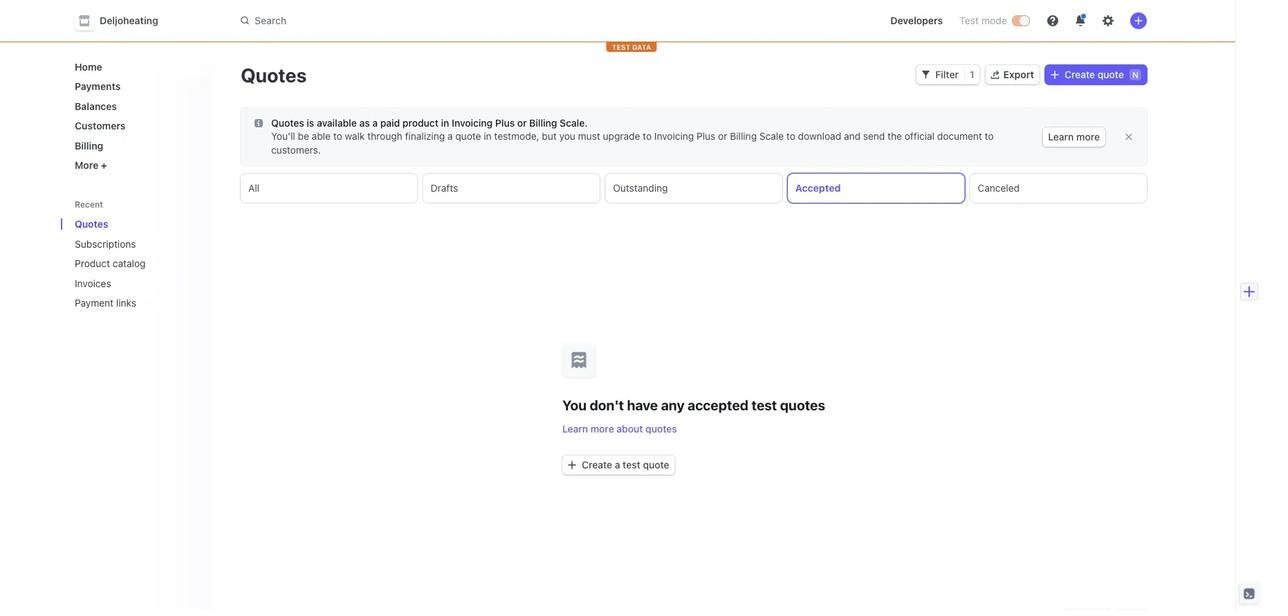Task type: describe. For each thing, give the bounding box(es) containing it.
drafts
[[431, 182, 458, 194]]

recent navigation links element
[[61, 193, 213, 314]]

1
[[970, 69, 975, 80]]

customers link
[[69, 115, 202, 137]]

customers.
[[271, 144, 321, 156]]

subscriptions link
[[69, 233, 183, 255]]

3 to from the left
[[787, 130, 796, 142]]

create quote
[[1065, 69, 1125, 80]]

0 vertical spatial plus
[[495, 117, 515, 129]]

and
[[844, 130, 861, 142]]

any
[[661, 397, 685, 413]]

create for create a test quote
[[582, 459, 613, 470]]

learn for learn more about quotes
[[563, 423, 588, 434]]

testmode,
[[494, 130, 540, 142]]

learn more
[[1049, 131, 1100, 143]]

about
[[617, 423, 643, 434]]

1 vertical spatial or
[[718, 130, 728, 142]]

more for learn more about quotes
[[591, 423, 614, 434]]

all button
[[241, 174, 418, 203]]

but
[[542, 130, 557, 142]]

developers
[[891, 15, 943, 26]]

product
[[75, 258, 110, 269]]

all
[[248, 182, 260, 194]]

invoices
[[75, 278, 111, 289]]

payments
[[75, 81, 121, 92]]

through
[[368, 130, 403, 142]]

4 to from the left
[[985, 130, 994, 142]]

quotes link
[[69, 213, 183, 235]]

able
[[312, 130, 331, 142]]

+
[[101, 160, 107, 171]]

payment links link
[[69, 292, 183, 314]]

1 vertical spatial in
[[484, 130, 492, 142]]

0 vertical spatial quotes
[[241, 63, 307, 86]]

0 horizontal spatial svg image
[[255, 119, 263, 127]]

official
[[905, 130, 935, 142]]

developers link
[[885, 10, 949, 32]]

download
[[798, 130, 842, 142]]

walk
[[345, 130, 365, 142]]

2 to from the left
[[643, 130, 652, 142]]

Search text field
[[233, 8, 623, 33]]

export button
[[986, 65, 1040, 84]]

have
[[627, 397, 658, 413]]

scale
[[760, 130, 784, 142]]

catalog
[[113, 258, 146, 269]]

1 horizontal spatial invoicing
[[655, 130, 694, 142]]

1 vertical spatial quotes
[[646, 423, 677, 434]]

test
[[960, 15, 979, 26]]

0 vertical spatial quotes
[[780, 397, 826, 413]]

learn more about quotes
[[563, 423, 677, 434]]

create a test quote
[[582, 459, 670, 470]]

create a test quote link
[[563, 455, 675, 475]]

outstanding button
[[606, 174, 783, 203]]

accepted
[[796, 182, 841, 194]]

quotes is available as a paid product in invoicing plus or billing scale. you'll be able to walk through finalizing a quote in testmode, but you must upgrade to invoicing plus or billing scale to download and send the official document to customers.
[[271, 117, 994, 156]]

send
[[864, 130, 885, 142]]

you
[[560, 130, 576, 142]]

quote inside the quotes is available as a paid product in invoicing plus or billing scale. you'll be able to walk through finalizing a quote in testmode, but you must upgrade to invoicing plus or billing scale to download and send the official document to customers.
[[456, 130, 481, 142]]

customers
[[75, 120, 126, 131]]

1 to from the left
[[333, 130, 342, 142]]

quotes inside the quotes is available as a paid product in invoicing plus or billing scale. you'll be able to walk through finalizing a quote in testmode, but you must upgrade to invoicing plus or billing scale to download and send the official document to customers.
[[271, 117, 304, 129]]

home
[[75, 61, 102, 72]]



Task type: locate. For each thing, give the bounding box(es) containing it.
0 horizontal spatial quote
[[456, 130, 481, 142]]

svg image
[[922, 71, 930, 79], [1051, 71, 1060, 79], [255, 119, 263, 127]]

test right the accepted
[[752, 397, 777, 413]]

links
[[116, 297, 136, 309]]

product catalog link
[[69, 252, 183, 275]]

quote
[[1098, 69, 1125, 80], [456, 130, 481, 142], [643, 459, 670, 470]]

svg image
[[568, 461, 576, 469]]

invoices link
[[69, 272, 183, 294]]

quotes up you'll
[[271, 117, 304, 129]]

test down about
[[623, 459, 641, 470]]

learn down you
[[563, 423, 588, 434]]

learn
[[1049, 131, 1074, 143], [563, 423, 588, 434]]

1 horizontal spatial in
[[484, 130, 492, 142]]

accepted button
[[788, 174, 965, 203]]

more down don't
[[591, 423, 614, 434]]

0 horizontal spatial test
[[623, 459, 641, 470]]

svg image for create quote
[[1051, 71, 1060, 79]]

1 vertical spatial more
[[591, 423, 614, 434]]

1 horizontal spatial learn
[[1049, 131, 1074, 143]]

plus up outstanding button
[[697, 130, 716, 142]]

you don't have any accepted test quotes
[[563, 397, 826, 413]]

payments link
[[69, 75, 202, 98]]

upgrade
[[603, 130, 640, 142]]

canceled
[[978, 182, 1020, 194]]

search
[[255, 15, 287, 26]]

0 vertical spatial learn
[[1049, 131, 1074, 143]]

quote down the learn more about quotes 'link'
[[643, 459, 670, 470]]

settings image
[[1103, 15, 1114, 26]]

learn for learn more
[[1049, 131, 1074, 143]]

to
[[333, 130, 342, 142], [643, 130, 652, 142], [787, 130, 796, 142], [985, 130, 994, 142]]

create down notifications icon
[[1065, 69, 1096, 80]]

or up 'testmode,'
[[517, 117, 527, 129]]

test mode
[[960, 15, 1008, 26]]

more up canceled button
[[1077, 131, 1100, 143]]

1 horizontal spatial svg image
[[922, 71, 930, 79]]

svg image for filter
[[922, 71, 930, 79]]

finalizing
[[405, 130, 445, 142]]

plus
[[495, 117, 515, 129], [697, 130, 716, 142]]

billing link
[[69, 134, 202, 157]]

export
[[1004, 69, 1035, 80]]

in up finalizing
[[441, 117, 449, 129]]

svg image left the filter
[[922, 71, 930, 79]]

quotes down recent
[[75, 218, 108, 230]]

create
[[1065, 69, 1096, 80], [582, 459, 613, 470]]

1 horizontal spatial or
[[718, 130, 728, 142]]

2 vertical spatial quotes
[[75, 218, 108, 230]]

n
[[1133, 70, 1139, 80]]

1 horizontal spatial create
[[1065, 69, 1096, 80]]

1 horizontal spatial test
[[752, 397, 777, 413]]

test
[[752, 397, 777, 413], [623, 459, 641, 470]]

payment
[[75, 297, 114, 309]]

payment links
[[75, 297, 136, 309]]

to down available
[[333, 130, 342, 142]]

the
[[888, 130, 902, 142]]

quotes down search
[[241, 63, 307, 86]]

help image
[[1048, 15, 1059, 26]]

more +
[[75, 160, 107, 171]]

quote right finalizing
[[456, 130, 481, 142]]

in
[[441, 117, 449, 129], [484, 130, 492, 142]]

don't
[[590, 397, 624, 413]]

in left 'testmode,'
[[484, 130, 492, 142]]

0 horizontal spatial plus
[[495, 117, 515, 129]]

invoicing right product on the left top of page
[[452, 117, 493, 129]]

billing up the more +
[[75, 140, 103, 151]]

product catalog
[[75, 258, 146, 269]]

0 horizontal spatial quotes
[[646, 423, 677, 434]]

balances
[[75, 100, 117, 112]]

test data
[[612, 43, 651, 51]]

svg image right the export
[[1051, 71, 1060, 79]]

available
[[317, 117, 357, 129]]

mode
[[982, 15, 1008, 26]]

1 vertical spatial create
[[582, 459, 613, 470]]

invoicing
[[452, 117, 493, 129], [655, 130, 694, 142]]

create right svg image
[[582, 459, 613, 470]]

2 horizontal spatial quote
[[1098, 69, 1125, 80]]

is
[[307, 117, 314, 129]]

1 vertical spatial learn
[[563, 423, 588, 434]]

2 horizontal spatial svg image
[[1051, 71, 1060, 79]]

paid
[[380, 117, 400, 129]]

0 horizontal spatial in
[[441, 117, 449, 129]]

you
[[563, 397, 587, 413]]

plus up 'testmode,'
[[495, 117, 515, 129]]

billing left "scale"
[[730, 130, 757, 142]]

recent element
[[61, 213, 213, 314]]

document
[[938, 130, 983, 142]]

billing inside billing link
[[75, 140, 103, 151]]

quote left n
[[1098, 69, 1125, 80]]

learn up canceled button
[[1049, 131, 1074, 143]]

notifications image
[[1075, 15, 1087, 26]]

0 vertical spatial a
[[373, 117, 378, 129]]

0 vertical spatial more
[[1077, 131, 1100, 143]]

0 vertical spatial create
[[1065, 69, 1096, 80]]

tab list
[[241, 174, 1147, 203]]

0 vertical spatial invoicing
[[452, 117, 493, 129]]

2 vertical spatial quote
[[643, 459, 670, 470]]

1 vertical spatial quotes
[[271, 117, 304, 129]]

more
[[1077, 131, 1100, 143], [591, 423, 614, 434]]

more for learn more
[[1077, 131, 1100, 143]]

deljoheating button
[[75, 11, 172, 30]]

0 horizontal spatial more
[[591, 423, 614, 434]]

balances link
[[69, 95, 202, 117]]

to right upgrade
[[643, 130, 652, 142]]

0 horizontal spatial a
[[373, 117, 378, 129]]

0 vertical spatial test
[[752, 397, 777, 413]]

0 horizontal spatial or
[[517, 117, 527, 129]]

1 horizontal spatial quotes
[[780, 397, 826, 413]]

a
[[373, 117, 378, 129], [448, 130, 453, 142], [615, 459, 620, 470]]

learn more about quotes link
[[563, 423, 677, 434]]

filter
[[936, 69, 959, 80]]

core navigation links element
[[69, 55, 202, 176]]

be
[[298, 130, 309, 142]]

quotes
[[780, 397, 826, 413], [646, 423, 677, 434]]

invoicing right upgrade
[[655, 130, 694, 142]]

outstanding
[[613, 182, 668, 194]]

a right finalizing
[[448, 130, 453, 142]]

product
[[403, 117, 439, 129]]

0 vertical spatial or
[[517, 117, 527, 129]]

create for create quote
[[1065, 69, 1096, 80]]

tab list containing all
[[241, 174, 1147, 203]]

scale.
[[560, 117, 588, 129]]

1 vertical spatial plus
[[697, 130, 716, 142]]

1 vertical spatial test
[[623, 459, 641, 470]]

2 horizontal spatial a
[[615, 459, 620, 470]]

0 vertical spatial in
[[441, 117, 449, 129]]

2 vertical spatial a
[[615, 459, 620, 470]]

test
[[612, 43, 631, 51]]

0 horizontal spatial create
[[582, 459, 613, 470]]

data
[[633, 43, 651, 51]]

1 horizontal spatial more
[[1077, 131, 1100, 143]]

1 vertical spatial invoicing
[[655, 130, 694, 142]]

0 horizontal spatial billing
[[75, 140, 103, 151]]

billing up but
[[530, 117, 557, 129]]

0 horizontal spatial invoicing
[[452, 117, 493, 129]]

2 horizontal spatial billing
[[730, 130, 757, 142]]

subscriptions
[[75, 238, 136, 249]]

a right as
[[373, 117, 378, 129]]

quotes
[[241, 63, 307, 86], [271, 117, 304, 129], [75, 218, 108, 230]]

home link
[[69, 55, 202, 78]]

quotes inside recent element
[[75, 218, 108, 230]]

you'll
[[271, 130, 295, 142]]

must
[[578, 130, 601, 142]]

Search search field
[[233, 8, 623, 33]]

1 vertical spatial a
[[448, 130, 453, 142]]

canceled button
[[971, 174, 1147, 203]]

or
[[517, 117, 527, 129], [718, 130, 728, 142]]

recent
[[75, 199, 103, 209]]

1 horizontal spatial quote
[[643, 459, 670, 470]]

svg image left is at top left
[[255, 119, 263, 127]]

1 horizontal spatial billing
[[530, 117, 557, 129]]

more
[[75, 160, 99, 171]]

0 vertical spatial quote
[[1098, 69, 1125, 80]]

learn more link
[[1043, 127, 1106, 147]]

1 horizontal spatial a
[[448, 130, 453, 142]]

accepted
[[688, 397, 749, 413]]

to right document
[[985, 130, 994, 142]]

a down learn more about quotes
[[615, 459, 620, 470]]

1 horizontal spatial plus
[[697, 130, 716, 142]]

or left "scale"
[[718, 130, 728, 142]]

as
[[359, 117, 370, 129]]

1 vertical spatial quote
[[456, 130, 481, 142]]

to right "scale"
[[787, 130, 796, 142]]

deljoheating
[[100, 15, 158, 26]]

drafts button
[[423, 174, 600, 203]]

0 horizontal spatial learn
[[563, 423, 588, 434]]



Task type: vqa. For each thing, say whether or not it's contained in the screenshot.
SUBSCRIPTIONS "link"
yes



